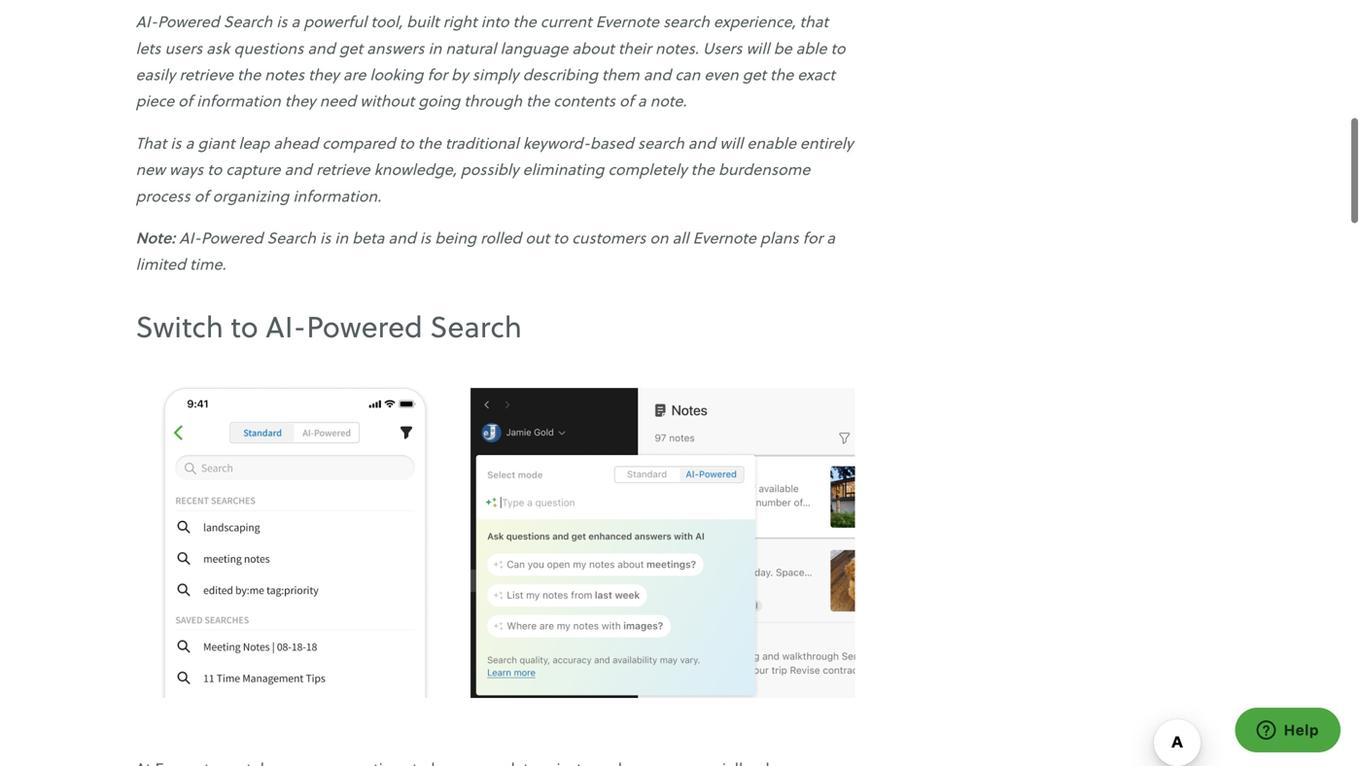 Task type: locate. For each thing, give the bounding box(es) containing it.
search inside ai-powered search is a powerful tool, built right into the current evernote search experience, that lets users ask questions and get answers in natural language about their notes. users will be able to easily retrieve the notes they are looking for by simply describing them and can even get the exact piece of information they need without going through the contents of a note.
[[663, 10, 710, 32]]

the
[[513, 10, 536, 32], [237, 63, 261, 85], [770, 63, 794, 85], [526, 90, 550, 112], [418, 132, 441, 154], [691, 158, 715, 180]]

is right that
[[170, 132, 181, 154]]

retrieve
[[179, 63, 233, 85], [316, 158, 370, 180]]

1 vertical spatial evernote
[[693, 227, 756, 248]]

and up note.
[[644, 63, 671, 85]]

describing
[[523, 63, 598, 85]]

1 vertical spatial will
[[720, 132, 743, 154]]

to
[[831, 37, 845, 59], [399, 132, 414, 154], [207, 158, 222, 180], [553, 227, 568, 248], [231, 305, 258, 347]]

easily
[[136, 63, 175, 85]]

completely
[[608, 158, 687, 180]]

aisearch image.png image
[[136, 364, 855, 698]]

in down built
[[428, 37, 442, 59]]

1 vertical spatial powered
[[201, 227, 263, 248]]

powered up time. in the top of the page
[[201, 227, 263, 248]]

ai- inside ai-powered search is a powerful tool, built right into the current evernote search experience, that lets users ask questions and get answers in natural language about their notes. users will be able to easily retrieve the notes they are looking for by simply describing them and can even get the exact piece of information they need without going through the contents of a note.
[[136, 10, 157, 32]]

powered up users
[[157, 10, 220, 32]]

1 vertical spatial get
[[743, 63, 766, 85]]

retrieve down ask
[[179, 63, 233, 85]]

search
[[223, 10, 272, 32], [267, 227, 316, 248], [430, 305, 522, 347]]

0 horizontal spatial get
[[339, 37, 363, 59]]

they
[[308, 63, 339, 85], [285, 90, 316, 112]]

are
[[343, 63, 366, 85]]

2 horizontal spatial of
[[619, 90, 634, 112]]

2 vertical spatial powered
[[306, 305, 423, 347]]

will inside ai-powered search is a powerful tool, built right into the current evernote search experience, that lets users ask questions and get answers in natural language about their notes. users will be able to easily retrieve the notes they are looking for by simply describing them and can even get the exact piece of information they need without going through the contents of a note.
[[746, 37, 770, 59]]

get up are
[[339, 37, 363, 59]]

the down be on the top
[[770, 63, 794, 85]]

0 horizontal spatial ai-
[[136, 10, 157, 32]]

0 vertical spatial powered
[[157, 10, 220, 32]]

even
[[704, 63, 739, 85]]

they up need
[[308, 63, 339, 85]]

about
[[572, 37, 614, 59]]

natural
[[446, 37, 496, 59]]

1 vertical spatial in
[[335, 227, 348, 248]]

search inside ai-powered search is in beta and is being rolled out to customers on all evernote plans for a limited time.
[[267, 227, 316, 248]]

is
[[276, 10, 287, 32], [170, 132, 181, 154], [320, 227, 331, 248], [420, 227, 431, 248]]

and inside ai-powered search is in beta and is being rolled out to customers on all evernote plans for a limited time.
[[388, 227, 416, 248]]

will inside that is a giant leap ahead compared to the traditional keyword-based search and will enable entirely new ways to capture and retrieve knowledge, possibly eliminating completely the burdensome process of organizing information.
[[720, 132, 743, 154]]

is left "being"
[[420, 227, 431, 248]]

to right switch
[[231, 305, 258, 347]]

1 horizontal spatial will
[[746, 37, 770, 59]]

be
[[774, 37, 792, 59]]

2 vertical spatial ai-
[[266, 305, 306, 347]]

will left enable
[[720, 132, 743, 154]]

0 vertical spatial evernote
[[596, 10, 659, 32]]

a
[[291, 10, 300, 32], [638, 90, 646, 112], [185, 132, 194, 154], [827, 227, 835, 248]]

0 horizontal spatial for
[[427, 63, 447, 85]]

1 horizontal spatial in
[[428, 37, 442, 59]]

possibly
[[461, 158, 519, 180]]

2 horizontal spatial ai-
[[266, 305, 306, 347]]

retrieve up information.
[[316, 158, 370, 180]]

limited
[[136, 253, 186, 275]]

is up questions
[[276, 10, 287, 32]]

search for a
[[223, 10, 272, 32]]

0 vertical spatial for
[[427, 63, 447, 85]]

search up questions
[[223, 10, 272, 32]]

by
[[451, 63, 468, 85]]

of down them
[[619, 90, 634, 112]]

traditional
[[445, 132, 519, 154]]

will left be on the top
[[746, 37, 770, 59]]

1 horizontal spatial of
[[194, 185, 209, 206]]

1 vertical spatial retrieve
[[316, 158, 370, 180]]

1 vertical spatial ai-
[[179, 227, 201, 248]]

0 horizontal spatial evernote
[[596, 10, 659, 32]]

enable
[[747, 132, 796, 154]]

evernote inside ai-powered search is in beta and is being rolled out to customers on all evernote plans for a limited time.
[[693, 227, 756, 248]]

0 horizontal spatial retrieve
[[179, 63, 233, 85]]

of down ways
[[194, 185, 209, 206]]

switch to ai-powered search
[[136, 305, 522, 347]]

1 vertical spatial search
[[267, 227, 316, 248]]

their
[[618, 37, 651, 59]]

evernote up their at the left of the page
[[596, 10, 659, 32]]

leap
[[239, 132, 270, 154]]

and left enable
[[688, 132, 716, 154]]

search inside ai-powered search is a powerful tool, built right into the current evernote search experience, that lets users ask questions and get answers in natural language about their notes. users will be able to easily retrieve the notes they are looking for by simply describing them and can even get the exact piece of information they need without going through the contents of a note.
[[223, 10, 272, 32]]

is inside ai-powered search is a powerful tool, built right into the current evernote search experience, that lets users ask questions and get answers in natural language about their notes. users will be able to easily retrieve the notes they are looking for by simply describing them and can even get the exact piece of information they need without going through the contents of a note.
[[276, 10, 287, 32]]

0 vertical spatial will
[[746, 37, 770, 59]]

time.
[[190, 253, 226, 275]]

ai-
[[136, 10, 157, 32], [179, 227, 201, 248], [266, 305, 306, 347]]

customers
[[572, 227, 646, 248]]

to right out
[[553, 227, 568, 248]]

going
[[418, 90, 460, 112]]

powered inside ai-powered search is in beta and is being rolled out to customers on all evernote plans for a limited time.
[[201, 227, 263, 248]]

to right able
[[831, 37, 845, 59]]

in inside ai-powered search is in beta and is being rolled out to customers on all evernote plans for a limited time.
[[335, 227, 348, 248]]

questions
[[234, 37, 304, 59]]

powered for questions
[[157, 10, 220, 32]]

for right plans on the right top of the page
[[803, 227, 823, 248]]

in
[[428, 37, 442, 59], [335, 227, 348, 248]]

1 horizontal spatial ai-
[[179, 227, 201, 248]]

1 horizontal spatial retrieve
[[316, 158, 370, 180]]

users
[[165, 37, 202, 59]]

built
[[407, 10, 439, 32]]

is left beta
[[320, 227, 331, 248]]

0 vertical spatial in
[[428, 37, 442, 59]]

0 vertical spatial get
[[339, 37, 363, 59]]

new
[[136, 158, 165, 180]]

of right piece
[[178, 90, 193, 112]]

into
[[481, 10, 509, 32]]

0 vertical spatial search
[[223, 10, 272, 32]]

1 vertical spatial for
[[803, 227, 823, 248]]

powered for limited
[[201, 227, 263, 248]]

for
[[427, 63, 447, 85], [803, 227, 823, 248]]

powered
[[157, 10, 220, 32], [201, 227, 263, 248], [306, 305, 423, 347]]

exact
[[798, 63, 835, 85]]

experience,
[[714, 10, 796, 32]]

0 vertical spatial ai-
[[136, 10, 157, 32]]

powered inside ai-powered search is a powerful tool, built right into the current evernote search experience, that lets users ask questions and get answers in natural language about their notes. users will be able to easily retrieve the notes they are looking for by simply describing them and can even get the exact piece of information they need without going through the contents of a note.
[[157, 10, 220, 32]]

0 vertical spatial search
[[663, 10, 710, 32]]

will
[[746, 37, 770, 59], [720, 132, 743, 154]]

and
[[308, 37, 335, 59], [644, 63, 671, 85], [688, 132, 716, 154], [284, 158, 312, 180], [388, 227, 416, 248]]

beta
[[352, 227, 384, 248]]

that
[[800, 10, 828, 32]]

ways
[[169, 158, 203, 180]]

organizing
[[213, 185, 289, 206]]

evernote
[[596, 10, 659, 32], [693, 227, 756, 248]]

0 horizontal spatial will
[[720, 132, 743, 154]]

contents
[[554, 90, 616, 112]]

notes.
[[655, 37, 699, 59]]

based
[[590, 132, 634, 154]]

a left note.
[[638, 90, 646, 112]]

retrieve inside ai-powered search is a powerful tool, built right into the current evernote search experience, that lets users ask questions and get answers in natural language about their notes. users will be able to easily retrieve the notes they are looking for by simply describing them and can even get the exact piece of information they need without going through the contents of a note.
[[179, 63, 233, 85]]

1 horizontal spatial for
[[803, 227, 823, 248]]

a right plans on the right top of the page
[[827, 227, 835, 248]]

search inside that is a giant leap ahead compared to the traditional keyword-based search and will enable entirely new ways to capture and retrieve knowledge, possibly eliminating completely the burdensome process of organizing information.
[[638, 132, 684, 154]]

for left by
[[427, 63, 447, 85]]

ahead
[[273, 132, 318, 154]]

in inside ai-powered search is a powerful tool, built right into the current evernote search experience, that lets users ask questions and get answers in natural language about their notes. users will be able to easily retrieve the notes they are looking for by simply describing them and can even get the exact piece of information they need without going through the contents of a note.
[[428, 37, 442, 59]]

0 vertical spatial retrieve
[[179, 63, 233, 85]]

search up 'completely'
[[638, 132, 684, 154]]

able
[[796, 37, 827, 59]]

and right beta
[[388, 227, 416, 248]]

2 vertical spatial search
[[430, 305, 522, 347]]

search down ai-powered search is in beta and is being rolled out to customers on all evernote plans for a limited time.
[[430, 305, 522, 347]]

a left giant
[[185, 132, 194, 154]]

powered down beta
[[306, 305, 423, 347]]

0 horizontal spatial of
[[178, 90, 193, 112]]

they down notes at left
[[285, 90, 316, 112]]

1 horizontal spatial evernote
[[693, 227, 756, 248]]

0 vertical spatial they
[[308, 63, 339, 85]]

1 vertical spatial search
[[638, 132, 684, 154]]

ai-powered search is a powerful tool, built right into the current evernote search experience, that lets users ask questions and get answers in natural language about their notes. users will be able to easily retrieve the notes they are looking for by simply describing them and can even get the exact piece of information they need without going through the contents of a note.
[[136, 10, 845, 112]]

is inside that is a giant leap ahead compared to the traditional keyword-based search and will enable entirely new ways to capture and retrieve knowledge, possibly eliminating completely the burdensome process of organizing information.
[[170, 132, 181, 154]]

evernote right all
[[693, 227, 756, 248]]

in left beta
[[335, 227, 348, 248]]

out
[[525, 227, 550, 248]]

need
[[320, 90, 356, 112]]

and down powerful
[[308, 37, 335, 59]]

giant
[[198, 132, 235, 154]]

get
[[339, 37, 363, 59], [743, 63, 766, 85]]

get right even
[[743, 63, 766, 85]]

of
[[178, 90, 193, 112], [619, 90, 634, 112], [194, 185, 209, 206]]

the up language on the left top of the page
[[513, 10, 536, 32]]

search up notes.
[[663, 10, 710, 32]]

them
[[602, 63, 640, 85]]

being
[[435, 227, 476, 248]]

a inside that is a giant leap ahead compared to the traditional keyword-based search and will enable entirely new ways to capture and retrieve knowledge, possibly eliminating completely the burdensome process of organizing information.
[[185, 132, 194, 154]]

ai- inside ai-powered search is in beta and is being rolled out to customers on all evernote plans for a limited time.
[[179, 227, 201, 248]]

and down ahead
[[284, 158, 312, 180]]

search
[[663, 10, 710, 32], [638, 132, 684, 154]]

search down organizing
[[267, 227, 316, 248]]

0 horizontal spatial in
[[335, 227, 348, 248]]



Task type: vqa. For each thing, say whether or not it's contained in the screenshot.
the Apps in the Learn about the Evernote for Android app Help & Learn ing / Using Evernote / Apps
no



Task type: describe. For each thing, give the bounding box(es) containing it.
language
[[500, 37, 568, 59]]

that
[[136, 132, 167, 154]]

can
[[675, 63, 700, 85]]

the up information
[[237, 63, 261, 85]]

the down describing
[[526, 90, 550, 112]]

information.
[[293, 185, 381, 206]]

current
[[540, 10, 592, 32]]

ask
[[206, 37, 230, 59]]

ai-powered search is in beta and is being rolled out to customers on all evernote plans for a limited time.
[[136, 227, 835, 275]]

looking
[[370, 63, 423, 85]]

retrieve inside that is a giant leap ahead compared to the traditional keyword-based search and will enable entirely new ways to capture and retrieve knowledge, possibly eliminating completely the burdensome process of organizing information.
[[316, 158, 370, 180]]

1 vertical spatial they
[[285, 90, 316, 112]]

switch
[[136, 305, 224, 347]]

knowledge,
[[374, 158, 457, 180]]

without
[[360, 90, 414, 112]]

notes
[[265, 63, 304, 85]]

piece
[[136, 90, 174, 112]]

ai- for ai-powered search is a powerful tool, built right into the current evernote search experience, that lets users ask questions and get answers in natural language about their notes. users will be able to easily retrieve the notes they are looking for by simply describing them and can even get the exact piece of information they need without going through the contents of a note.
[[136, 10, 157, 32]]

lets
[[136, 37, 161, 59]]

through
[[464, 90, 522, 112]]

keyword-
[[523, 132, 590, 154]]

right
[[443, 10, 477, 32]]

process
[[136, 185, 190, 206]]

note:
[[136, 227, 179, 248]]

powerful
[[304, 10, 367, 32]]

to inside ai-powered search is in beta and is being rolled out to customers on all evernote plans for a limited time.
[[553, 227, 568, 248]]

to down giant
[[207, 158, 222, 180]]

information
[[196, 90, 281, 112]]

that is a giant leap ahead compared to the traditional keyword-based search and will enable entirely new ways to capture and retrieve knowledge, possibly eliminating completely the burdensome process of organizing information.
[[136, 132, 853, 206]]

rolled
[[480, 227, 522, 248]]

of inside that is a giant leap ahead compared to the traditional keyword-based search and will enable entirely new ways to capture and retrieve knowledge, possibly eliminating completely the burdensome process of organizing information.
[[194, 185, 209, 206]]

evernote inside ai-powered search is a powerful tool, built right into the current evernote search experience, that lets users ask questions and get answers in natural language about their notes. users will be able to easily retrieve the notes they are looking for by simply describing them and can even get the exact piece of information they need without going through the contents of a note.
[[596, 10, 659, 32]]

for inside ai-powered search is a powerful tool, built right into the current evernote search experience, that lets users ask questions and get answers in natural language about their notes. users will be able to easily retrieve the notes they are looking for by simply describing them and can even get the exact piece of information they need without going through the contents of a note.
[[427, 63, 447, 85]]

burdensome
[[718, 158, 810, 180]]

the up knowledge,
[[418, 132, 441, 154]]

simply
[[472, 63, 519, 85]]

the right 'completely'
[[691, 158, 715, 180]]

users
[[703, 37, 742, 59]]

1 horizontal spatial get
[[743, 63, 766, 85]]

search for in
[[267, 227, 316, 248]]

all
[[672, 227, 689, 248]]

note.
[[650, 90, 687, 112]]

answers
[[367, 37, 424, 59]]

capture
[[226, 158, 281, 180]]

plans
[[760, 227, 799, 248]]

for inside ai-powered search is in beta and is being rolled out to customers on all evernote plans for a limited time.
[[803, 227, 823, 248]]

eliminating
[[523, 158, 604, 180]]

compared
[[322, 132, 395, 154]]

on
[[650, 227, 669, 248]]

to inside ai-powered search is a powerful tool, built right into the current evernote search experience, that lets users ask questions and get answers in natural language about their notes. users will be able to easily retrieve the notes they are looking for by simply describing them and can even get the exact piece of information they need without going through the contents of a note.
[[831, 37, 845, 59]]

to up knowledge,
[[399, 132, 414, 154]]

ai- for ai-powered search is in beta and is being rolled out to customers on all evernote plans for a limited time.
[[179, 227, 201, 248]]

tool,
[[371, 10, 403, 32]]

a inside ai-powered search is in beta and is being rolled out to customers on all evernote plans for a limited time.
[[827, 227, 835, 248]]

a up questions
[[291, 10, 300, 32]]

entirely
[[800, 132, 853, 154]]



